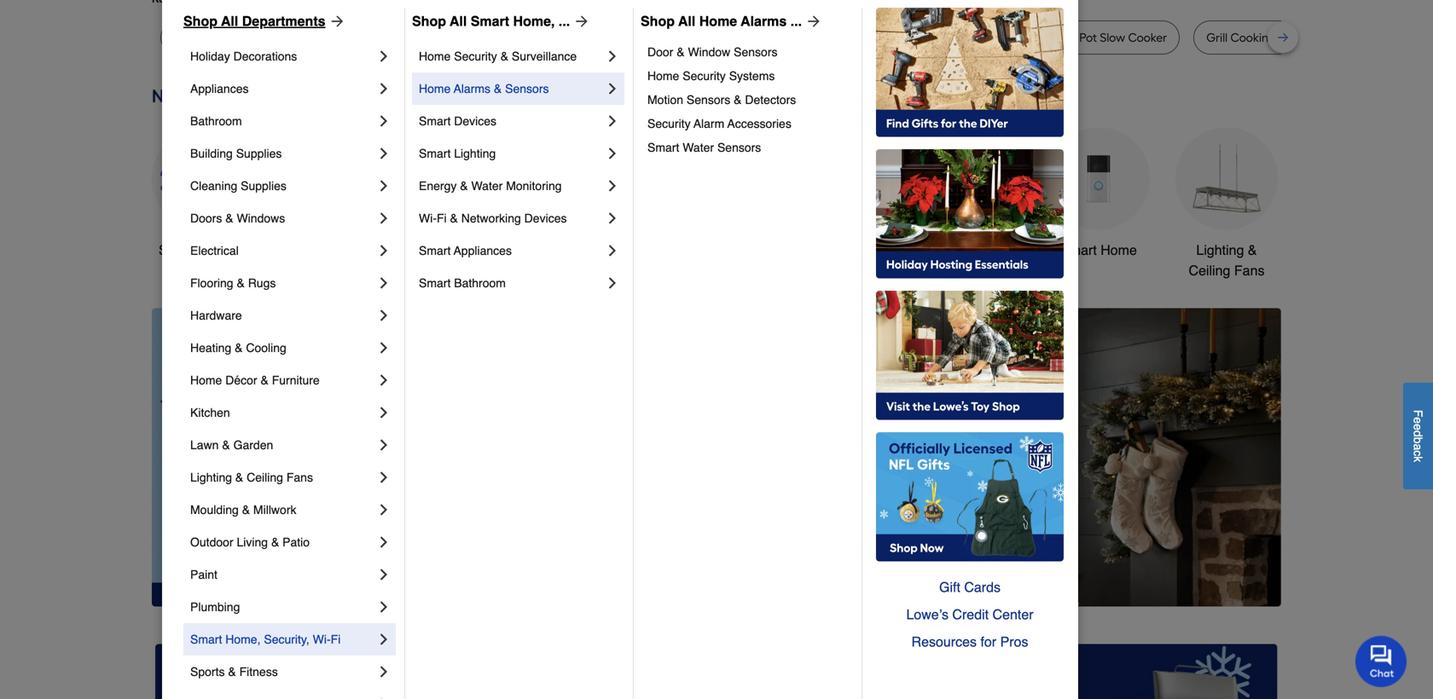 Task type: vqa. For each thing, say whether or not it's contained in the screenshot.
cu corresponding to 249
no



Task type: describe. For each thing, give the bounding box(es) containing it.
3 slow from the left
[[1100, 30, 1125, 45]]

equipment
[[810, 263, 875, 279]]

hardware
[[190, 309, 242, 322]]

find gifts for the diyer. image
[[876, 8, 1064, 137]]

chevron right image for smart appliances
[[604, 242, 621, 259]]

triple slow cooker
[[371, 30, 471, 45]]

food
[[674, 30, 701, 45]]

... for shop all home alarms ...
[[791, 13, 802, 29]]

decorations for christmas
[[551, 263, 623, 279]]

home décor & furniture
[[190, 374, 320, 387]]

home security systems
[[648, 69, 775, 83]]

doors
[[190, 212, 222, 225]]

paint link
[[190, 559, 375, 591]]

christmas decorations link
[[536, 128, 638, 281]]

shop for shop all smart home, ...
[[412, 13, 446, 29]]

smart for smart home, security, wi-fi
[[190, 633, 222, 647]]

home décor & furniture link
[[190, 364, 375, 397]]

doors & windows link
[[190, 202, 375, 235]]

chevron right image for appliances
[[375, 80, 392, 97]]

pot for crock pot
[[314, 30, 332, 45]]

moulding
[[190, 503, 239, 517]]

door
[[648, 45, 673, 59]]

shop
[[159, 242, 191, 258]]

smart for smart water sensors
[[648, 141, 679, 154]]

plumbing link
[[190, 591, 375, 624]]

shop all home alarms ... link
[[641, 11, 822, 32]]

home security & surveillance link
[[419, 40, 604, 73]]

chevron right image for bathroom
[[375, 113, 392, 130]]

pot for instant pot
[[988, 30, 1006, 45]]

flooring
[[190, 276, 233, 290]]

supplies for building supplies
[[236, 147, 282, 160]]

décor
[[225, 374, 257, 387]]

accessories
[[727, 117, 792, 131]]

smart home link
[[1048, 128, 1150, 261]]

chevron right image for home alarms & sensors
[[604, 80, 621, 97]]

cooling
[[246, 341, 287, 355]]

tools inside outdoor tools & equipment
[[847, 242, 879, 258]]

shop all smart home, ...
[[412, 13, 570, 29]]

building supplies
[[190, 147, 282, 160]]

smart bathroom link
[[419, 267, 604, 299]]

smart for smart home
[[1060, 242, 1097, 258]]

door & window sensors
[[648, 45, 778, 59]]

smart lighting
[[419, 147, 496, 160]]

shop all deals
[[159, 242, 247, 258]]

crock for crock pot cooking pot
[[787, 30, 819, 45]]

1 horizontal spatial arrow right image
[[1250, 458, 1267, 475]]

heating & cooling
[[190, 341, 287, 355]]

triple
[[371, 30, 401, 45]]

lawn & garden
[[190, 438, 273, 452]]

chevron right image for home security & surveillance
[[604, 48, 621, 65]]

cleaning supplies link
[[190, 170, 375, 202]]

smart for smart devices
[[419, 114, 451, 128]]

home for home security & surveillance
[[419, 49, 451, 63]]

kitchen
[[190, 406, 230, 420]]

new deals every day during 25 days of deals image
[[152, 82, 1281, 111]]

shop all home alarms ...
[[641, 13, 802, 29]]

cleaning supplies
[[190, 179, 287, 193]]

alarm
[[694, 117, 725, 131]]

devices inside "link"
[[454, 114, 497, 128]]

1 horizontal spatial bathroom link
[[920, 128, 1022, 261]]

departments
[[242, 13, 325, 29]]

moulding & millwork
[[190, 503, 296, 517]]

energy & water monitoring link
[[419, 170, 604, 202]]

lowe's credit center link
[[876, 601, 1064, 629]]

wi-fi & networking devices link
[[419, 202, 604, 235]]

shop all departments link
[[183, 11, 346, 32]]

smart appliances
[[419, 244, 512, 258]]

pot for crock pot cooking pot
[[822, 30, 840, 45]]

chevron right image for smart home, security, wi-fi
[[375, 631, 392, 648]]

3 pot from the left
[[891, 30, 909, 45]]

chevron right image for moulding & millwork
[[375, 502, 392, 519]]

1 horizontal spatial lighting
[[454, 147, 496, 160]]

security alarm accessories link
[[648, 112, 850, 136]]

1 e from the top
[[1411, 417, 1425, 424]]

chevron right image for smart devices
[[604, 113, 621, 130]]

recommended searches for you heading
[[152, 0, 1281, 7]]

sports & fitness link
[[190, 656, 375, 688]]

smart devices
[[419, 114, 497, 128]]

gift cards
[[939, 580, 1001, 595]]

shop all deals link
[[152, 128, 254, 261]]

energy & water monitoring
[[419, 179, 562, 193]]

decorations for holiday
[[233, 49, 297, 63]]

electrical link
[[190, 235, 375, 267]]

0 horizontal spatial bathroom
[[190, 114, 242, 128]]

chevron right image for sports & fitness
[[375, 664, 392, 681]]

home alarms & sensors
[[419, 82, 549, 96]]

gift
[[939, 580, 960, 595]]

rack
[[1378, 30, 1404, 45]]

0 vertical spatial fans
[[1234, 263, 1265, 279]]

fitness
[[239, 665, 278, 679]]

2 horizontal spatial bathroom
[[941, 242, 1000, 258]]

3 cooker from the left
[[1128, 30, 1167, 45]]

millwork
[[253, 503, 296, 517]]

for
[[981, 634, 997, 650]]

1 cooking from the left
[[843, 30, 888, 45]]

resources
[[912, 634, 977, 650]]

chevron right image for electrical
[[375, 242, 392, 259]]

2 cooker from the left
[[432, 30, 471, 45]]

microwave
[[510, 30, 569, 45]]

lowe's
[[906, 607, 949, 623]]

door & window sensors link
[[648, 40, 850, 64]]

chevron right image for lawn & garden
[[375, 437, 392, 454]]

slow cooker
[[173, 30, 240, 45]]

smart home, security, wi-fi
[[190, 633, 341, 647]]

sensors down "security alarm accessories" link
[[717, 141, 761, 154]]

outdoor living & patio link
[[190, 526, 375, 559]]

gift cards link
[[876, 574, 1064, 601]]

wi-fi & networking devices
[[419, 212, 567, 225]]

shop all smart home, ... link
[[412, 11, 591, 32]]

lawn
[[190, 438, 219, 452]]

0 horizontal spatial lighting & ceiling fans
[[190, 471, 313, 485]]

wi- inside smart home, security, wi-fi link
[[313, 633, 331, 647]]

networking
[[461, 212, 521, 225]]

detectors
[[745, 93, 796, 107]]

2 e from the top
[[1411, 424, 1425, 431]]

security for &
[[454, 49, 497, 63]]

center
[[993, 607, 1034, 623]]

... for shop all smart home, ...
[[559, 13, 570, 29]]

1 vertical spatial ceiling
[[247, 471, 283, 485]]

1 horizontal spatial fi
[[437, 212, 447, 225]]

motion
[[648, 93, 683, 107]]

home security systems link
[[648, 64, 850, 88]]

holiday
[[190, 49, 230, 63]]

d
[[1411, 431, 1425, 437]]

rugs
[[248, 276, 276, 290]]

home for home security systems
[[648, 69, 679, 83]]

smart devices link
[[419, 105, 604, 137]]

chevron right image for flooring & rugs
[[375, 275, 392, 292]]

1 horizontal spatial ceiling
[[1189, 263, 1231, 279]]

food warmer
[[674, 30, 748, 45]]

1 horizontal spatial appliances
[[454, 244, 512, 258]]

chevron right image for kitchen
[[375, 404, 392, 421]]

all for deals
[[194, 242, 209, 258]]

furniture
[[272, 374, 320, 387]]

appliances link
[[190, 73, 375, 105]]

0 horizontal spatial lighting
[[190, 471, 232, 485]]



Task type: locate. For each thing, give the bounding box(es) containing it.
0 vertical spatial wi-
[[419, 212, 437, 225]]

tools
[[443, 242, 475, 258], [847, 242, 879, 258]]

shop up slow cooker at top left
[[183, 13, 218, 29]]

smart home, security, wi-fi link
[[190, 624, 375, 656]]

0 vertical spatial home,
[[513, 13, 555, 29]]

all for smart
[[450, 13, 467, 29]]

1 horizontal spatial decorations
[[551, 263, 623, 279]]

chevron right image for hardware
[[375, 307, 392, 324]]

smart lighting link
[[419, 137, 604, 170]]

security
[[454, 49, 497, 63], [683, 69, 726, 83], [648, 117, 691, 131]]

surveillance
[[512, 49, 577, 63]]

cooker
[[201, 30, 240, 45], [432, 30, 471, 45], [1128, 30, 1167, 45]]

security down motion
[[648, 117, 691, 131]]

smart for smart lighting
[[419, 147, 451, 160]]

1 horizontal spatial cooking
[[1231, 30, 1276, 45]]

all up triple slow cooker on the top of the page
[[450, 13, 467, 29]]

lawn & garden link
[[190, 429, 375, 462]]

0 vertical spatial ceiling
[[1189, 263, 1231, 279]]

wi- inside wi-fi & networking devices link
[[419, 212, 437, 225]]

2 vertical spatial bathroom
[[454, 276, 506, 290]]

grill
[[1206, 30, 1228, 45]]

appliances down networking
[[454, 244, 512, 258]]

1 horizontal spatial home,
[[513, 13, 555, 29]]

0 horizontal spatial shop
[[183, 13, 218, 29]]

... up crock pot cooking pot
[[791, 13, 802, 29]]

smart for smart bathroom
[[419, 276, 451, 290]]

warming
[[1324, 30, 1375, 45]]

bathroom
[[190, 114, 242, 128], [941, 242, 1000, 258], [454, 276, 506, 290]]

2 shop from the left
[[412, 13, 446, 29]]

1 horizontal spatial tools
[[847, 242, 879, 258]]

chevron right image for cleaning supplies
[[375, 177, 392, 195]]

scroll to item #5 image
[[948, 576, 989, 583]]

appliances down holiday
[[190, 82, 249, 96]]

1 vertical spatial lighting
[[1196, 242, 1244, 258]]

holiday decorations
[[190, 49, 297, 63]]

instant
[[948, 30, 985, 45]]

1 vertical spatial outdoor
[[190, 536, 233, 549]]

sports
[[190, 665, 225, 679]]

chevron right image
[[375, 113, 392, 130], [604, 113, 621, 130], [375, 145, 392, 162], [604, 145, 621, 162], [375, 177, 392, 195], [375, 210, 392, 227], [604, 242, 621, 259], [375, 275, 392, 292], [375, 372, 392, 389], [375, 404, 392, 421], [375, 437, 392, 454], [375, 534, 392, 551], [375, 566, 392, 584], [375, 599, 392, 616], [375, 664, 392, 681], [375, 696, 392, 700]]

1 horizontal spatial lighting & ceiling fans
[[1189, 242, 1265, 279]]

arrow right image inside shop all smart home, ... link
[[570, 13, 591, 30]]

resources for pros link
[[876, 629, 1064, 656]]

1 vertical spatial lighting & ceiling fans link
[[190, 462, 375, 494]]

tools link
[[408, 128, 510, 261]]

0 vertical spatial outdoor
[[794, 242, 843, 258]]

chevron right image for plumbing
[[375, 599, 392, 616]]

garden
[[233, 438, 273, 452]]

...
[[559, 13, 570, 29], [791, 13, 802, 29]]

2 vertical spatial security
[[648, 117, 691, 131]]

1 horizontal spatial cooker
[[432, 30, 471, 45]]

2 horizontal spatial cooker
[[1128, 30, 1167, 45]]

1 vertical spatial wi-
[[313, 633, 331, 647]]

lighting & ceiling fans link
[[1176, 128, 1278, 281], [190, 462, 375, 494]]

smart water sensors link
[[648, 136, 850, 160]]

alarms
[[741, 13, 787, 29], [454, 82, 491, 96]]

e up b
[[1411, 424, 1425, 431]]

2 crock from the left
[[787, 30, 819, 45]]

ceiling
[[1189, 263, 1231, 279], [247, 471, 283, 485]]

1 vertical spatial lighting & ceiling fans
[[190, 471, 313, 485]]

supplies for cleaning supplies
[[241, 179, 287, 193]]

0 horizontal spatial slow
[[173, 30, 199, 45]]

1 vertical spatial fans
[[287, 471, 313, 485]]

0 horizontal spatial home,
[[225, 633, 261, 647]]

chevron right image for smart bathroom
[[604, 275, 621, 292]]

smart for smart appliances
[[419, 244, 451, 258]]

2 horizontal spatial slow
[[1100, 30, 1125, 45]]

home
[[699, 13, 737, 29], [419, 49, 451, 63], [648, 69, 679, 83], [419, 82, 451, 96], [1101, 242, 1137, 258], [190, 374, 222, 387]]

tools inside tools link
[[443, 242, 475, 258]]

security alarm accessories
[[648, 117, 792, 131]]

0 vertical spatial decorations
[[233, 49, 297, 63]]

0 horizontal spatial tools
[[443, 242, 475, 258]]

chevron right image for doors & windows
[[375, 210, 392, 227]]

arrow right image for shop all home alarms ...
[[802, 13, 822, 30]]

0 vertical spatial lighting & ceiling fans
[[1189, 242, 1265, 279]]

crock up home security systems link
[[787, 30, 819, 45]]

1 vertical spatial decorations
[[551, 263, 623, 279]]

0 horizontal spatial cooking
[[843, 30, 888, 45]]

chevron right image for home décor & furniture
[[375, 372, 392, 389]]

0 vertical spatial devices
[[454, 114, 497, 128]]

instant pot
[[948, 30, 1006, 45]]

arrow right image
[[325, 13, 346, 30], [1250, 458, 1267, 475]]

5 pot from the left
[[1079, 30, 1097, 45]]

all
[[221, 13, 238, 29], [450, 13, 467, 29], [678, 13, 696, 29], [194, 242, 209, 258]]

2 vertical spatial lighting
[[190, 471, 232, 485]]

crock pot
[[280, 30, 332, 45]]

pros
[[1000, 634, 1028, 650]]

devices down home alarms & sensors
[[454, 114, 497, 128]]

1 vertical spatial fi
[[331, 633, 341, 647]]

outdoor down the moulding
[[190, 536, 233, 549]]

2 ... from the left
[[791, 13, 802, 29]]

0 vertical spatial water
[[683, 141, 714, 154]]

sensors
[[734, 45, 778, 59], [505, 82, 549, 96], [687, 93, 730, 107], [717, 141, 761, 154]]

deals
[[213, 242, 247, 258]]

cooker left grill
[[1128, 30, 1167, 45]]

lighting & ceiling fans
[[1189, 242, 1265, 279], [190, 471, 313, 485]]

f e e d b a c k button
[[1403, 383, 1433, 490]]

grill cooking grate & warming rack
[[1206, 30, 1404, 45]]

outdoor for outdoor tools & equipment
[[794, 242, 843, 258]]

outdoor up 'equipment'
[[794, 242, 843, 258]]

1 horizontal spatial wi-
[[419, 212, 437, 225]]

chevron right image for holiday decorations
[[375, 48, 392, 65]]

e
[[1411, 417, 1425, 424], [1411, 424, 1425, 431]]

1 horizontal spatial ...
[[791, 13, 802, 29]]

f e e d b a c k
[[1411, 410, 1425, 463]]

security up home alarms & sensors
[[454, 49, 497, 63]]

1 horizontal spatial fans
[[1234, 263, 1265, 279]]

crock for crock pot
[[280, 30, 311, 45]]

2 slow from the left
[[404, 30, 429, 45]]

get up to 2 free select tools or batteries when you buy 1 with select purchases. image
[[155, 644, 511, 700]]

0 vertical spatial alarms
[[741, 13, 787, 29]]

motion sensors & detectors
[[648, 93, 796, 107]]

supplies
[[236, 147, 282, 160], [241, 179, 287, 193]]

chevron right image for wi-fi & networking devices
[[604, 210, 621, 227]]

heating
[[190, 341, 231, 355]]

1 horizontal spatial slow
[[404, 30, 429, 45]]

2 horizontal spatial lighting
[[1196, 242, 1244, 258]]

2 arrow right image from the left
[[802, 13, 822, 30]]

sensors up alarm
[[687, 93, 730, 107]]

shop all departments
[[183, 13, 325, 29]]

all for home
[[678, 13, 696, 29]]

0 vertical spatial lighting
[[454, 147, 496, 160]]

0 horizontal spatial devices
[[454, 114, 497, 128]]

appliances
[[190, 82, 249, 96], [454, 244, 512, 258]]

1 horizontal spatial devices
[[524, 212, 567, 225]]

credit
[[952, 607, 989, 623]]

electrical
[[190, 244, 239, 258]]

energy
[[419, 179, 457, 193]]

patio
[[283, 536, 310, 549]]

crock right the instant pot
[[1045, 30, 1077, 45]]

chat invite button image
[[1356, 636, 1408, 688]]

kitchen link
[[190, 397, 375, 429]]

1 crock from the left
[[280, 30, 311, 45]]

home for home alarms & sensors
[[419, 82, 451, 96]]

arrow right image up crock pot cooking pot
[[802, 13, 822, 30]]

shop
[[183, 13, 218, 29], [412, 13, 446, 29], [641, 13, 675, 29]]

1 horizontal spatial alarms
[[741, 13, 787, 29]]

warmer
[[703, 30, 748, 45]]

&
[[1313, 30, 1321, 45], [677, 45, 685, 59], [501, 49, 508, 63], [494, 82, 502, 96], [734, 93, 742, 107], [460, 179, 468, 193], [225, 212, 233, 225], [450, 212, 458, 225], [883, 242, 892, 258], [1248, 242, 1257, 258], [237, 276, 245, 290], [235, 341, 243, 355], [261, 374, 269, 387], [222, 438, 230, 452], [235, 471, 243, 485], [242, 503, 250, 517], [271, 536, 279, 549], [228, 665, 236, 679]]

0 horizontal spatial crock
[[280, 30, 311, 45]]

1 vertical spatial alarms
[[454, 82, 491, 96]]

chevron right image for paint
[[375, 566, 392, 584]]

0 horizontal spatial ...
[[559, 13, 570, 29]]

0 horizontal spatial fans
[[287, 471, 313, 485]]

0 horizontal spatial bathroom link
[[190, 105, 375, 137]]

0 horizontal spatial arrow right image
[[570, 13, 591, 30]]

0 vertical spatial arrow right image
[[325, 13, 346, 30]]

1 horizontal spatial outdoor
[[794, 242, 843, 258]]

arrow right image inside shop all departments link
[[325, 13, 346, 30]]

holiday decorations link
[[190, 40, 375, 73]]

3 crock from the left
[[1045, 30, 1077, 45]]

0 vertical spatial fi
[[437, 212, 447, 225]]

1 vertical spatial water
[[471, 179, 503, 193]]

windows
[[237, 212, 285, 225]]

all for departments
[[221, 13, 238, 29]]

arrow right image inside shop all home alarms ... link
[[802, 13, 822, 30]]

1 horizontal spatial lighting & ceiling fans link
[[1176, 128, 1278, 281]]

0 horizontal spatial lighting & ceiling fans link
[[190, 462, 375, 494]]

security down window
[[683, 69, 726, 83]]

0 horizontal spatial outdoor
[[190, 536, 233, 549]]

smart inside "link"
[[419, 114, 451, 128]]

christmas decorations
[[551, 242, 623, 279]]

tools up smart bathroom on the top
[[443, 242, 475, 258]]

scroll to item #2 image
[[822, 576, 863, 583]]

chevron right image for outdoor living & patio
[[375, 534, 392, 551]]

wi- right security,
[[313, 633, 331, 647]]

officially licensed n f l gifts. shop now. image
[[876, 433, 1064, 562]]

2 cooking from the left
[[1231, 30, 1276, 45]]

motion sensors & detectors link
[[648, 88, 850, 112]]

3 shop from the left
[[641, 13, 675, 29]]

arrow right image for shop all smart home, ...
[[570, 13, 591, 30]]

4 pot from the left
[[988, 30, 1006, 45]]

0 horizontal spatial ceiling
[[247, 471, 283, 485]]

sensors up systems
[[734, 45, 778, 59]]

1 tools from the left
[[443, 242, 475, 258]]

monitoring
[[506, 179, 562, 193]]

all up food
[[678, 13, 696, 29]]

chevron right image for energy & water monitoring
[[604, 177, 621, 195]]

e up d
[[1411, 417, 1425, 424]]

0 horizontal spatial cooker
[[201, 30, 240, 45]]

supplies up "windows"
[[241, 179, 287, 193]]

tools up 'equipment'
[[847, 242, 879, 258]]

1 horizontal spatial water
[[683, 141, 714, 154]]

all right shop
[[194, 242, 209, 258]]

1 vertical spatial devices
[[524, 212, 567, 225]]

moulding & millwork link
[[190, 494, 375, 526]]

2 pot from the left
[[822, 30, 840, 45]]

home, up microwave
[[513, 13, 555, 29]]

1 vertical spatial security
[[683, 69, 726, 83]]

1 horizontal spatial arrow right image
[[802, 13, 822, 30]]

2 horizontal spatial crock
[[1045, 30, 1077, 45]]

2 horizontal spatial shop
[[641, 13, 675, 29]]

decorations down shop all departments link
[[233, 49, 297, 63]]

k
[[1411, 457, 1425, 463]]

heating & cooling link
[[190, 332, 375, 364]]

smart water sensors
[[648, 141, 761, 154]]

outdoor inside outdoor tools & equipment
[[794, 242, 843, 258]]

fi down energy
[[437, 212, 447, 225]]

arrow right image
[[570, 13, 591, 30], [802, 13, 822, 30]]

0 vertical spatial security
[[454, 49, 497, 63]]

alarms up door & window sensors link
[[741, 13, 787, 29]]

1 horizontal spatial crock
[[787, 30, 819, 45]]

sensors up smart devices "link"
[[505, 82, 549, 96]]

outdoor for outdoor living & patio
[[190, 536, 233, 549]]

home security & surveillance
[[419, 49, 577, 63]]

0 horizontal spatial water
[[471, 179, 503, 193]]

chevron right image for lighting & ceiling fans
[[375, 469, 392, 486]]

75 percent off all artificial christmas trees, holiday lights and more. image
[[455, 308, 1281, 607]]

0 horizontal spatial arrow right image
[[325, 13, 346, 30]]

shop for shop all departments
[[183, 13, 218, 29]]

flooring & rugs
[[190, 276, 276, 290]]

chevron right image for building supplies
[[375, 145, 392, 162]]

0 vertical spatial supplies
[[236, 147, 282, 160]]

fi right security,
[[331, 633, 341, 647]]

alarms up the smart devices
[[454, 82, 491, 96]]

fi
[[437, 212, 447, 225], [331, 633, 341, 647]]

1 horizontal spatial bathroom
[[454, 276, 506, 290]]

water down alarm
[[683, 141, 714, 154]]

arrow right image up microwave countertop at the top of the page
[[570, 13, 591, 30]]

outdoor tools & equipment link
[[792, 128, 894, 281]]

microwave countertop
[[510, 30, 635, 45]]

0 vertical spatial bathroom
[[190, 114, 242, 128]]

0 horizontal spatial fi
[[331, 633, 341, 647]]

chevron right image for smart lighting
[[604, 145, 621, 162]]

decorations
[[233, 49, 297, 63], [551, 263, 623, 279]]

1 pot from the left
[[314, 30, 332, 45]]

cooker up holiday
[[201, 30, 240, 45]]

visit the lowe's toy shop. image
[[876, 291, 1064, 421]]

chevron right image
[[375, 48, 392, 65], [604, 48, 621, 65], [375, 80, 392, 97], [604, 80, 621, 97], [604, 177, 621, 195], [604, 210, 621, 227], [375, 242, 392, 259], [604, 275, 621, 292], [375, 307, 392, 324], [375, 340, 392, 357], [375, 469, 392, 486], [375, 502, 392, 519], [375, 631, 392, 648]]

shop for shop all home alarms ...
[[641, 13, 675, 29]]

home for home décor & furniture
[[190, 374, 222, 387]]

cooker down the shop all smart home, ...
[[432, 30, 471, 45]]

1 shop from the left
[[183, 13, 218, 29]]

0 horizontal spatial alarms
[[454, 82, 491, 96]]

1 vertical spatial home,
[[225, 633, 261, 647]]

outdoor tools & equipment
[[794, 242, 892, 279]]

window
[[688, 45, 730, 59]]

1 arrow right image from the left
[[570, 13, 591, 30]]

1 slow from the left
[[173, 30, 199, 45]]

1 vertical spatial arrow right image
[[1250, 458, 1267, 475]]

up to 35 percent off select small appliances. image
[[539, 644, 895, 700]]

security for systems
[[683, 69, 726, 83]]

supplies up cleaning supplies
[[236, 147, 282, 160]]

1 cooker from the left
[[201, 30, 240, 45]]

christmas
[[556, 242, 618, 258]]

all up slow cooker at top left
[[221, 13, 238, 29]]

decorations down christmas
[[551, 263, 623, 279]]

shop up door
[[641, 13, 675, 29]]

2 tools from the left
[[847, 242, 879, 258]]

pot
[[314, 30, 332, 45], [822, 30, 840, 45], [891, 30, 909, 45], [988, 30, 1006, 45], [1079, 30, 1097, 45]]

wi-
[[419, 212, 437, 225], [313, 633, 331, 647]]

crock down departments in the left top of the page
[[280, 30, 311, 45]]

1 horizontal spatial shop
[[412, 13, 446, 29]]

1 vertical spatial supplies
[[241, 179, 287, 193]]

water up networking
[[471, 179, 503, 193]]

chevron right image for heating & cooling
[[375, 340, 392, 357]]

& inside outdoor tools & equipment
[[883, 242, 892, 258]]

crock
[[280, 30, 311, 45], [787, 30, 819, 45], [1045, 30, 1077, 45]]

up to 30 percent off select grills and accessories. image
[[922, 644, 1278, 700]]

home, up sports & fitness
[[225, 633, 261, 647]]

0 vertical spatial appliances
[[190, 82, 249, 96]]

crock for crock pot slow cooker
[[1045, 30, 1077, 45]]

cards
[[964, 580, 1001, 595]]

1 ... from the left
[[559, 13, 570, 29]]

a
[[1411, 444, 1425, 451]]

wi- down energy
[[419, 212, 437, 225]]

shop these last-minute gifts. $99 or less. quantities are limited and won't last. image
[[152, 308, 427, 607]]

0 horizontal spatial wi-
[[313, 633, 331, 647]]

building supplies link
[[190, 137, 375, 170]]

... up microwave countertop at the top of the page
[[559, 13, 570, 29]]

0 vertical spatial lighting & ceiling fans link
[[1176, 128, 1278, 281]]

shop up triple slow cooker on the top of the page
[[412, 13, 446, 29]]

devices down monitoring
[[524, 212, 567, 225]]

scroll to item #4 element
[[904, 574, 948, 585]]

0 horizontal spatial appliances
[[190, 82, 249, 96]]

holiday hosting essentials. image
[[876, 149, 1064, 279]]

1 vertical spatial appliances
[[454, 244, 512, 258]]

pot for crock pot slow cooker
[[1079, 30, 1097, 45]]

smart bathroom
[[419, 276, 506, 290]]

0 horizontal spatial decorations
[[233, 49, 297, 63]]

1 vertical spatial bathroom
[[941, 242, 1000, 258]]



